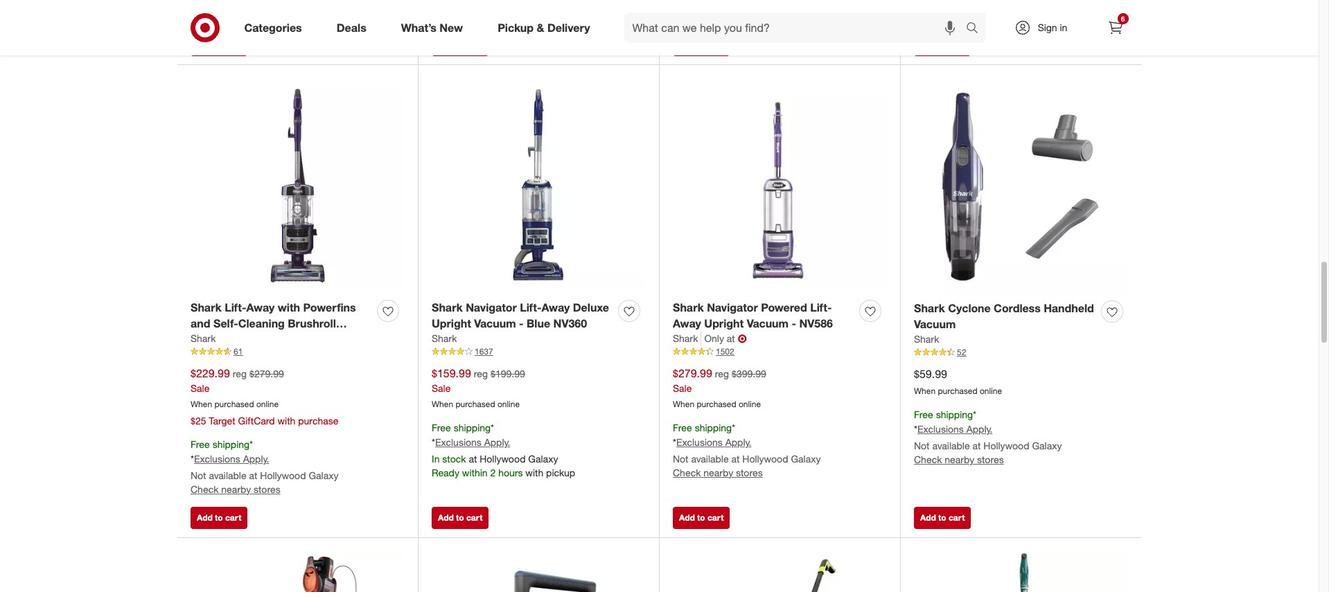 Task type: describe. For each thing, give the bounding box(es) containing it.
handheld
[[1044, 302, 1094, 316]]

online for $159.99
[[498, 399, 520, 410]]

in
[[432, 453, 440, 465]]

&
[[537, 21, 544, 34]]

52 link
[[914, 347, 1128, 359]]

exclusions apply. button for shark navigator powered lift- away upright vacuum - nv586
[[676, 436, 752, 450]]

away inside the shark lift-away with powerfins and self-cleaning brushroll zd201
[[246, 301, 275, 315]]

reg for $279.99
[[715, 368, 729, 380]]

when inside $59.99 when purchased online
[[914, 386, 936, 397]]

$279.99 inside the '$279.99 reg $399.99 sale when purchased online'
[[673, 367, 712, 381]]

- for blue
[[519, 317, 524, 331]]

shipping for shark cyclone cordless handheld vacuum
[[936, 409, 973, 421]]

$229.99
[[191, 367, 230, 381]]

free for shark navigator lift-away deluxe upright vacuum - blue nv360
[[432, 422, 451, 434]]

free for shark cyclone cordless handheld vacuum
[[914, 409, 933, 421]]

shipping for shark lift-away with powerfins and self-cleaning brushroll zd201
[[213, 439, 250, 450]]

$159.99 reg $199.99 sale when purchased online
[[432, 367, 525, 410]]

what's
[[401, 21, 437, 34]]

exclusions for shark cyclone cordless handheld vacuum
[[918, 423, 964, 435]]

pickup & delivery
[[498, 21, 590, 34]]

shark lift-away with powerfins and self-cleaning brushroll zd201
[[191, 301, 356, 347]]

2
[[490, 467, 496, 479]]

nv586
[[799, 317, 833, 331]]

online for $279.99
[[739, 399, 761, 410]]

6
[[1121, 15, 1125, 23]]

sign in link
[[1003, 12, 1089, 43]]

available for shark cyclone cordless handheld vacuum
[[933, 440, 970, 452]]

search button
[[960, 12, 993, 46]]

new
[[440, 21, 463, 34]]

$59.99
[[914, 368, 947, 381]]

search
[[960, 22, 993, 36]]

exclusions apply. button for shark cyclone cordless handheld vacuum
[[918, 423, 993, 437]]

shark link for shark navigator lift-away deluxe upright vacuum - blue nv360
[[432, 332, 457, 346]]

upright for shark navigator powered lift- away upright vacuum - nv586
[[704, 317, 744, 331]]

powerfins
[[303, 301, 356, 315]]

online inside $59.99 when purchased online
[[980, 386, 1002, 397]]

shark inside shark navigator lift-away deluxe upright vacuum - blue nv360
[[432, 301, 463, 315]]

deluxe
[[573, 301, 609, 315]]

cleaning
[[238, 317, 285, 331]]

stock
[[442, 453, 466, 465]]

self-
[[213, 317, 238, 331]]

within
[[462, 467, 488, 479]]

shark inside shark cyclone cordless handheld vacuum
[[914, 302, 945, 316]]

nv360
[[553, 317, 587, 331]]

apply. for shark cyclone cordless handheld vacuum
[[967, 423, 993, 435]]

deals
[[337, 21, 366, 34]]

sign
[[1038, 21, 1057, 33]]

vacuum for lift-
[[474, 317, 516, 331]]

$59.99 when purchased online
[[914, 368, 1002, 397]]

delivery
[[547, 21, 590, 34]]

online for $229.99
[[256, 399, 279, 410]]

when for $229.99
[[191, 399, 212, 410]]

pickup
[[546, 467, 575, 479]]

pickup & delivery link
[[486, 12, 608, 43]]

shark navigator powered lift- away upright vacuum - nv586
[[673, 301, 833, 331]]

at inside shark only at ¬
[[727, 333, 735, 345]]

away inside 'shark navigator powered lift- away upright vacuum - nv586'
[[673, 317, 701, 331]]

at for nv586
[[732, 453, 740, 465]]

lift- inside 'shark navigator powered lift- away upright vacuum - nv586'
[[810, 301, 832, 315]]

2 horizontal spatial check nearby stores
[[914, 10, 1004, 22]]

shark cyclone cordless handheld vacuum link
[[914, 301, 1096, 333]]

- for nv586
[[792, 317, 796, 331]]

1637 link
[[432, 346, 645, 358]]

giftcard
[[238, 415, 275, 427]]

purchased for $229.99
[[215, 399, 254, 410]]

$399.99
[[732, 368, 766, 380]]

apply. for shark lift-away with powerfins and self-cleaning brushroll zd201
[[243, 453, 269, 465]]

shark lift-away with powerfins and self-cleaning brushroll zd201 link
[[191, 300, 372, 347]]

sale for $229.99
[[191, 383, 210, 394]]

exclusions for shark lift-away with powerfins and self-cleaning brushroll zd201
[[194, 453, 240, 465]]

1502 link
[[673, 346, 886, 358]]

lift- inside the shark lift-away with powerfins and self-cleaning brushroll zd201
[[225, 301, 246, 315]]

cordless
[[994, 302, 1041, 316]]

sign in
[[1038, 21, 1068, 33]]

upright for shark navigator lift-away deluxe upright vacuum - blue nv360
[[432, 317, 471, 331]]

purchased for $159.99
[[456, 399, 495, 410]]

reg for $159.99
[[474, 368, 488, 380]]

$229.99 reg $279.99 sale when purchased online $25 target giftcard with purchase
[[191, 367, 339, 427]]

in
[[1060, 21, 1068, 33]]

hours
[[498, 467, 523, 479]]

$199.99
[[491, 368, 525, 380]]

brushroll
[[288, 317, 336, 331]]

1502
[[716, 347, 734, 357]]

shark inside shark only at ¬
[[673, 333, 698, 345]]

navigator for lift-
[[466, 301, 517, 315]]

pickup
[[498, 21, 534, 34]]

galaxy for shark cyclone cordless handheld vacuum
[[1032, 440, 1062, 452]]

purchased inside $59.99 when purchased online
[[938, 386, 978, 397]]

shark inside 'shark navigator powered lift- away upright vacuum - nv586'
[[673, 301, 704, 315]]

apply. for shark navigator lift-away deluxe upright vacuum - blue nv360
[[484, 437, 510, 448]]

1637
[[475, 347, 493, 357]]



Task type: locate. For each thing, give the bounding box(es) containing it.
with right hours
[[526, 467, 544, 479]]

upright up only
[[704, 317, 744, 331]]

- inside 'shark navigator powered lift- away upright vacuum - nv586'
[[792, 317, 796, 331]]

add
[[197, 40, 213, 50], [679, 40, 695, 50], [920, 40, 936, 50], [197, 513, 213, 523], [438, 513, 454, 523], [679, 513, 695, 523], [920, 513, 936, 523]]

shipping for shark navigator powered lift- away upright vacuum - nv586
[[695, 422, 732, 434]]

purchased for $279.99
[[697, 399, 736, 410]]

navigator up ¬
[[707, 301, 758, 315]]

shark navigator powered lift- away upright vacuum - nv586 link
[[673, 300, 854, 332]]

exclusions for shark navigator lift-away deluxe upright vacuum - blue nv360
[[435, 437, 482, 448]]

away up shark only at ¬
[[673, 317, 701, 331]]

online
[[980, 386, 1002, 397], [256, 399, 279, 410], [498, 399, 520, 410], [739, 399, 761, 410]]

exclusions inside free shipping * * exclusions apply. in stock at  hollywood galaxy ready within 2 hours with pickup
[[435, 437, 482, 448]]

1 sale from the left
[[191, 383, 210, 394]]

online down $199.99
[[498, 399, 520, 410]]

$159.99
[[432, 367, 471, 381]]

*
[[973, 409, 977, 421], [491, 422, 494, 434], [732, 422, 735, 434], [914, 423, 918, 435], [432, 437, 435, 448], [673, 437, 676, 448], [250, 439, 253, 450], [191, 453, 194, 465]]

shipping inside free shipping * * exclusions apply. in stock at  hollywood galaxy ready within 2 hours with pickup
[[454, 422, 491, 434]]

purchased down $59.99
[[938, 386, 978, 397]]

sale down $229.99
[[191, 383, 210, 394]]

2 horizontal spatial available
[[933, 440, 970, 452]]

add to cart
[[197, 40, 241, 50], [679, 40, 724, 50], [920, 40, 965, 50], [197, 513, 241, 523], [438, 513, 483, 523], [679, 513, 724, 523], [920, 513, 965, 523]]

sale down $159.99
[[432, 383, 451, 394]]

sale inside $229.99 reg $279.99 sale when purchased online $25 target giftcard with purchase
[[191, 383, 210, 394]]

navigator up 1637
[[466, 301, 517, 315]]

only
[[704, 333, 724, 345]]

1 horizontal spatial available
[[691, 453, 729, 465]]

2 vertical spatial available
[[209, 470, 246, 482]]

1 horizontal spatial free shipping * * exclusions apply. not available at hollywood galaxy check nearby stores
[[673, 422, 821, 479]]

with inside the shark lift-away with powerfins and self-cleaning brushroll zd201
[[278, 301, 300, 315]]

shipping for shark navigator lift-away deluxe upright vacuum - blue nv360
[[454, 422, 491, 434]]

free shipping * * exclusions apply. not available at hollywood galaxy check nearby stores down the '$279.99 reg $399.99 sale when purchased online'
[[673, 422, 821, 479]]

galaxy for shark navigator lift-away deluxe upright vacuum - blue nv360
[[528, 453, 558, 465]]

purchased down $399.99
[[697, 399, 736, 410]]

lift-
[[225, 301, 246, 315], [520, 301, 542, 315], [810, 301, 832, 315]]

shipping down $59.99 when purchased online
[[936, 409, 973, 421]]

online inside $159.99 reg $199.99 sale when purchased online
[[498, 399, 520, 410]]

2 horizontal spatial not
[[914, 440, 930, 452]]

vacuum
[[474, 317, 516, 331], [747, 317, 789, 331], [914, 318, 956, 332]]

1 lift- from the left
[[225, 301, 246, 315]]

lift- up self- on the left bottom of the page
[[225, 301, 246, 315]]

2 reg from the left
[[474, 368, 488, 380]]

2 lift- from the left
[[520, 301, 542, 315]]

free shipping * * exclusions apply. not available at hollywood galaxy check nearby stores for vacuum
[[914, 409, 1062, 466]]

shark
[[191, 301, 222, 315], [432, 301, 463, 315], [673, 301, 704, 315], [914, 302, 945, 316], [191, 333, 216, 345], [432, 333, 457, 345], [673, 333, 698, 345], [914, 333, 939, 345]]

reg
[[233, 368, 247, 380], [474, 368, 488, 380], [715, 368, 729, 380]]

hollywood for away
[[260, 470, 306, 482]]

add to cart button
[[191, 34, 248, 56], [673, 34, 730, 56], [914, 34, 971, 56], [191, 508, 248, 530], [432, 508, 489, 530], [673, 508, 730, 530], [914, 508, 971, 530]]

2 horizontal spatial lift-
[[810, 301, 832, 315]]

2 navigator from the left
[[707, 301, 758, 315]]

shark link up $159.99
[[432, 332, 457, 346]]

1 horizontal spatial reg
[[474, 368, 488, 380]]

shark only at ¬
[[673, 332, 747, 346]]

0 horizontal spatial reg
[[233, 368, 247, 380]]

1 horizontal spatial sale
[[432, 383, 451, 394]]

$279.99 reg $399.99 sale when purchased online
[[673, 367, 766, 410]]

purchased inside the '$279.99 reg $399.99 sale when purchased online'
[[697, 399, 736, 410]]

0 horizontal spatial check nearby stores
[[191, 10, 280, 21]]

lift- inside shark navigator lift-away deluxe upright vacuum - blue nv360
[[520, 301, 542, 315]]

away inside shark navigator lift-away deluxe upright vacuum - blue nv360
[[542, 301, 570, 315]]

and
[[191, 317, 210, 331]]

exclusions down target
[[194, 453, 240, 465]]

blue
[[527, 317, 550, 331]]

free shipping * * exclusions apply. in stock at  hollywood galaxy ready within 2 hours with pickup
[[432, 422, 575, 479]]

upright inside shark navigator lift-away deluxe upright vacuum - blue nv360
[[432, 317, 471, 331]]

hollywood inside free shipping * * exclusions apply. in stock at  hollywood galaxy ready within 2 hours with pickup
[[480, 453, 526, 465]]

online down $399.99
[[739, 399, 761, 410]]

exclusions for shark navigator powered lift- away upright vacuum - nv586
[[676, 437, 723, 448]]

with inside $229.99 reg $279.99 sale when purchased online $25 target giftcard with purchase
[[278, 415, 296, 427]]

1 vertical spatial with
[[278, 415, 296, 427]]

1 horizontal spatial $279.99
[[673, 367, 712, 381]]

purchased
[[938, 386, 978, 397], [215, 399, 254, 410], [456, 399, 495, 410], [697, 399, 736, 410]]

navigator for powered
[[707, 301, 758, 315]]

exclusions apply. button down $59.99 when purchased online
[[918, 423, 993, 437]]

purchased inside $159.99 reg $199.99 sale when purchased online
[[456, 399, 495, 410]]

2 horizontal spatial away
[[673, 317, 701, 331]]

apply. down giftcard
[[243, 453, 269, 465]]

navigator inside 'shark navigator powered lift- away upright vacuum - nv586'
[[707, 301, 758, 315]]

upright inside 'shark navigator powered lift- away upright vacuum - nv586'
[[704, 317, 744, 331]]

0 vertical spatial available
[[933, 440, 970, 452]]

cyclone
[[948, 302, 991, 316]]

¬
[[738, 332, 747, 346]]

0 horizontal spatial upright
[[432, 317, 471, 331]]

1 vertical spatial available
[[691, 453, 729, 465]]

shark cyclone cordless handheld vacuum
[[914, 302, 1094, 332]]

- inside shark navigator lift-away deluxe upright vacuum - blue nv360
[[519, 317, 524, 331]]

shark link left only
[[673, 332, 702, 346]]

0 vertical spatial with
[[278, 301, 300, 315]]

exclusions apply. button up the stock
[[435, 436, 510, 450]]

exclusions apply. button
[[918, 423, 993, 437], [435, 436, 510, 450], [676, 436, 752, 450], [194, 452, 269, 466]]

when inside $159.99 reg $199.99 sale when purchased online
[[432, 399, 453, 410]]

2 horizontal spatial sale
[[673, 383, 692, 394]]

0 horizontal spatial -
[[519, 317, 524, 331]]

0 horizontal spatial lift-
[[225, 301, 246, 315]]

- left blue
[[519, 317, 524, 331]]

free down the '$279.99 reg $399.99 sale when purchased online'
[[673, 422, 692, 434]]

exclusions apply. button for shark navigator lift-away deluxe upright vacuum - blue nv360
[[435, 436, 510, 450]]

vacuum inside shark navigator lift-away deluxe upright vacuum - blue nv360
[[474, 317, 516, 331]]

shark link up $59.99
[[914, 333, 939, 347]]

online up giftcard
[[256, 399, 279, 410]]

-
[[519, 317, 524, 331], [792, 317, 796, 331]]

1 horizontal spatial check nearby stores
[[673, 10, 763, 21]]

1 horizontal spatial not
[[673, 453, 689, 465]]

sale
[[191, 383, 210, 394], [432, 383, 451, 394], [673, 383, 692, 394]]

sale inside the '$279.99 reg $399.99 sale when purchased online'
[[673, 383, 692, 394]]

1 vertical spatial not
[[673, 453, 689, 465]]

- down powered
[[792, 317, 796, 331]]

0 horizontal spatial free shipping * * exclusions apply. not available at hollywood galaxy check nearby stores
[[191, 439, 339, 495]]

apply. inside free shipping * * exclusions apply. in stock at  hollywood galaxy ready within 2 hours with pickup
[[484, 437, 510, 448]]

0 horizontal spatial away
[[246, 301, 275, 315]]

not for shark cyclone cordless handheld vacuum
[[914, 440, 930, 452]]

free up in
[[432, 422, 451, 434]]

nearby
[[221, 10, 251, 21], [704, 10, 733, 21], [945, 10, 975, 22], [945, 454, 975, 466], [704, 467, 733, 479], [221, 484, 251, 495]]

shark rocket ultra-light corded stick vacuum - hv301 image
[[191, 552, 404, 593], [191, 552, 404, 593]]

galaxy
[[1032, 440, 1062, 452], [528, 453, 558, 465], [791, 453, 821, 465], [309, 470, 339, 482]]

zd201
[[191, 333, 225, 347]]

check nearby stores button
[[191, 9, 280, 23], [673, 9, 763, 23], [914, 10, 1004, 24], [914, 453, 1004, 467], [673, 466, 763, 480], [191, 483, 280, 497]]

when for $279.99
[[673, 399, 695, 410]]

not for shark navigator powered lift- away upright vacuum - nv586
[[673, 453, 689, 465]]

upright up $159.99
[[432, 317, 471, 331]]

1 horizontal spatial away
[[542, 301, 570, 315]]

purchased inside $229.99 reg $279.99 sale when purchased online $25 target giftcard with purchase
[[215, 399, 254, 410]]

$279.99 inside $229.99 reg $279.99 sale when purchased online $25 target giftcard with purchase
[[250, 368, 284, 380]]

reg for $229.99
[[233, 368, 247, 380]]

1 - from the left
[[519, 317, 524, 331]]

to
[[215, 40, 223, 50], [697, 40, 705, 50], [939, 40, 947, 50], [215, 513, 223, 523], [456, 513, 464, 523], [697, 513, 705, 523], [939, 513, 947, 523]]

0 horizontal spatial sale
[[191, 383, 210, 394]]

online inside the '$279.99 reg $399.99 sale when purchased online'
[[739, 399, 761, 410]]

$279.99
[[673, 367, 712, 381], [250, 368, 284, 380]]

away up nv360
[[542, 301, 570, 315]]

hollywood for lift-
[[480, 453, 526, 465]]

sale inside $159.99 reg $199.99 sale when purchased online
[[432, 383, 451, 394]]

exclusions apply. button down the '$279.99 reg $399.99 sale when purchased online'
[[676, 436, 752, 450]]

hollywood
[[984, 440, 1030, 452], [480, 453, 526, 465], [743, 453, 788, 465], [260, 470, 306, 482]]

with up brushroll
[[278, 301, 300, 315]]

1 horizontal spatial upright
[[704, 317, 744, 331]]

powered
[[761, 301, 807, 315]]

navigator inside shark navigator lift-away deluxe upright vacuum - blue nv360
[[466, 301, 517, 315]]

shark vacmop pro cordless hard floor vacuum mop with headlights vm252 image
[[673, 552, 886, 593], [673, 552, 886, 593]]

galaxy for shark navigator powered lift- away upright vacuum - nv586
[[791, 453, 821, 465]]

available
[[933, 440, 970, 452], [691, 453, 729, 465], [209, 470, 246, 482]]

purchased down $159.99
[[456, 399, 495, 410]]

shark navigator lift-away deluxe upright vacuum - blue nv360
[[432, 301, 609, 331]]

shark link for shark cyclone cordless handheld vacuum
[[914, 333, 939, 347]]

shark navigator lift-away deluxe upright vacuum - blue nv360 link
[[432, 300, 613, 332]]

upright
[[432, 317, 471, 331], [704, 317, 744, 331]]

0 horizontal spatial available
[[209, 470, 246, 482]]

1 horizontal spatial navigator
[[707, 301, 758, 315]]

hollywood for powered
[[743, 453, 788, 465]]

online inside $229.99 reg $279.99 sale when purchased online $25 target giftcard with purchase
[[256, 399, 279, 410]]

vacuum inside shark cyclone cordless handheld vacuum
[[914, 318, 956, 332]]

6 link
[[1100, 12, 1131, 43]]

away up cleaning
[[246, 301, 275, 315]]

shark messmaster corded wet and dry vacuum image
[[432, 552, 645, 593], [432, 552, 645, 593]]

$25
[[191, 415, 206, 427]]

with inside free shipping * * exclusions apply. in stock at  hollywood galaxy ready within 2 hours with pickup
[[526, 467, 544, 479]]

0 horizontal spatial not
[[191, 470, 206, 482]]

$279.99 down shark only at ¬
[[673, 367, 712, 381]]

free
[[914, 409, 933, 421], [432, 422, 451, 434], [673, 422, 692, 434], [191, 439, 210, 450]]

2 horizontal spatial free shipping * * exclusions apply. not available at hollywood galaxy check nearby stores
[[914, 409, 1062, 466]]

shipping down target
[[213, 439, 250, 450]]

when inside $229.99 reg $279.99 sale when purchased online $25 target giftcard with purchase
[[191, 399, 212, 410]]

0 horizontal spatial vacuum
[[474, 317, 516, 331]]

shark link
[[191, 332, 216, 346], [432, 332, 457, 346], [673, 332, 702, 346], [914, 333, 939, 347]]

shark link for shark lift-away with powerfins and self-cleaning brushroll zd201
[[191, 332, 216, 346]]

vacuum for powered
[[747, 317, 789, 331]]

stores
[[254, 10, 280, 21], [736, 10, 763, 21], [977, 10, 1004, 22], [977, 454, 1004, 466], [736, 467, 763, 479], [254, 484, 280, 495]]

reg down 1637
[[474, 368, 488, 380]]

exclusions down the '$279.99 reg $399.99 sale when purchased online'
[[676, 437, 723, 448]]

at for brushroll
[[249, 470, 257, 482]]

1 reg from the left
[[233, 368, 247, 380]]

when for $159.99
[[432, 399, 453, 410]]

navigator
[[466, 301, 517, 315], [707, 301, 758, 315]]

0 vertical spatial not
[[914, 440, 930, 452]]

free shipping * * exclusions apply. not available at hollywood galaxy check nearby stores down giftcard
[[191, 439, 339, 495]]

deals link
[[325, 12, 384, 43]]

galaxy inside free shipping * * exclusions apply. in stock at  hollywood galaxy ready within 2 hours with pickup
[[528, 453, 558, 465]]

2 horizontal spatial reg
[[715, 368, 729, 380]]

free for shark lift-away with powerfins and self-cleaning brushroll zd201
[[191, 439, 210, 450]]

vacuum inside 'shark navigator powered lift- away upright vacuum - nv586'
[[747, 317, 789, 331]]

shark navigator lift-away deluxe upright vacuum - blue nv360 image
[[432, 79, 645, 292], [432, 79, 645, 292]]

1 horizontal spatial lift-
[[520, 301, 542, 315]]

$279.99 down 61 link
[[250, 368, 284, 380]]

exclusions up the stock
[[435, 437, 482, 448]]

shark cyclone cordless handheld vacuum image
[[914, 79, 1128, 293], [914, 79, 1128, 293]]

What can we help you find? suggestions appear below search field
[[624, 12, 969, 43]]

shipping up the stock
[[454, 422, 491, 434]]

0 horizontal spatial $279.99
[[250, 368, 284, 380]]

reg inside $159.99 reg $199.99 sale when purchased online
[[474, 368, 488, 380]]

61
[[234, 347, 243, 357]]

exclusions apply. button for shark lift-away with powerfins and self-cleaning brushroll zd201
[[194, 452, 269, 466]]

1 navigator from the left
[[466, 301, 517, 315]]

when inside the '$279.99 reg $399.99 sale when purchased online'
[[673, 399, 695, 410]]

target
[[209, 415, 235, 427]]

lift- up 'nv586'
[[810, 301, 832, 315]]

exclusions
[[918, 423, 964, 435], [435, 437, 482, 448], [676, 437, 723, 448], [194, 453, 240, 465]]

purchase
[[298, 415, 339, 427]]

at for blue
[[469, 453, 477, 465]]

3 lift- from the left
[[810, 301, 832, 315]]

vacuum down cyclone
[[914, 318, 956, 332]]

reg down 61
[[233, 368, 247, 380]]

1 horizontal spatial -
[[792, 317, 796, 331]]

galaxy for shark lift-away with powerfins and self-cleaning brushroll zd201
[[309, 470, 339, 482]]

vacuum up 1637
[[474, 317, 516, 331]]

reg down 1502
[[715, 368, 729, 380]]

at
[[727, 333, 735, 345], [973, 440, 981, 452], [469, 453, 477, 465], [732, 453, 740, 465], [249, 470, 257, 482]]

hollywood for cordless
[[984, 440, 1030, 452]]

what's new
[[401, 21, 463, 34]]

shipping
[[936, 409, 973, 421], [454, 422, 491, 434], [695, 422, 732, 434], [213, 439, 250, 450]]

2 upright from the left
[[704, 317, 744, 331]]

apply. for shark navigator powered lift- away upright vacuum - nv586
[[725, 437, 752, 448]]

purchased up target
[[215, 399, 254, 410]]

2 vertical spatial with
[[526, 467, 544, 479]]

reg inside $229.99 reg $279.99 sale when purchased online $25 target giftcard with purchase
[[233, 368, 247, 380]]

shark r-nv250 navigator swivel pro plus upright vacuum, emerald - certified refurbished image
[[914, 552, 1128, 593], [914, 552, 1128, 593]]

not
[[914, 440, 930, 452], [673, 453, 689, 465], [191, 470, 206, 482]]

52
[[957, 347, 966, 358]]

what's new link
[[389, 12, 480, 43]]

lift- up blue
[[520, 301, 542, 315]]

cart
[[225, 40, 241, 50], [708, 40, 724, 50], [949, 40, 965, 50], [225, 513, 241, 523], [466, 513, 483, 523], [708, 513, 724, 523], [949, 513, 965, 523]]

with right giftcard
[[278, 415, 296, 427]]

shark navigator powered lift-away upright vacuum - nv586 image
[[673, 79, 886, 292], [673, 79, 886, 292]]

apply. up "2"
[[484, 437, 510, 448]]

sale for $279.99
[[673, 383, 692, 394]]

exclusions apply. button down target
[[194, 452, 269, 466]]

shark inside the shark lift-away with powerfins and self-cleaning brushroll zd201
[[191, 301, 222, 315]]

vacuum down powered
[[747, 317, 789, 331]]

free inside free shipping * * exclusions apply. in stock at  hollywood galaxy ready within 2 hours with pickup
[[432, 422, 451, 434]]

available for shark lift-away with powerfins and self-cleaning brushroll zd201
[[209, 470, 246, 482]]

1 horizontal spatial vacuum
[[747, 317, 789, 331]]

sale for $159.99
[[432, 383, 451, 394]]

apply. down $59.99 when purchased online
[[967, 423, 993, 435]]

free shipping * * exclusions apply. not available at hollywood galaxy check nearby stores for away
[[673, 422, 821, 479]]

free shipping * * exclusions apply. not available at hollywood galaxy check nearby stores down $59.99 when purchased online
[[914, 409, 1062, 466]]

free down $59.99
[[914, 409, 933, 421]]

shark link down and
[[191, 332, 216, 346]]

2 horizontal spatial vacuum
[[914, 318, 956, 332]]

ready
[[432, 467, 459, 479]]

3 reg from the left
[[715, 368, 729, 380]]

online down 52 link
[[980, 386, 1002, 397]]

0 horizontal spatial navigator
[[466, 301, 517, 315]]

61 link
[[191, 346, 404, 358]]

free for shark navigator powered lift- away upright vacuum - nv586
[[673, 422, 692, 434]]

3 sale from the left
[[673, 383, 692, 394]]

categories
[[244, 21, 302, 34]]

free shipping * * exclusions apply. not available at hollywood galaxy check nearby stores for powerfins
[[191, 439, 339, 495]]

reg inside the '$279.99 reg $399.99 sale when purchased online'
[[715, 368, 729, 380]]

at inside free shipping * * exclusions apply. in stock at  hollywood galaxy ready within 2 hours with pickup
[[469, 453, 477, 465]]

categories link
[[233, 12, 319, 43]]

apply.
[[967, 423, 993, 435], [484, 437, 510, 448], [725, 437, 752, 448], [243, 453, 269, 465]]

apply. down the '$279.99 reg $399.99 sale when purchased online'
[[725, 437, 752, 448]]

2 sale from the left
[[432, 383, 451, 394]]

exclusions down $59.99 when purchased online
[[918, 423, 964, 435]]

available for shark navigator powered lift- away upright vacuum - nv586
[[691, 453, 729, 465]]

1 upright from the left
[[432, 317, 471, 331]]

free down $25
[[191, 439, 210, 450]]

not for shark lift-away with powerfins and self-cleaning brushroll zd201
[[191, 470, 206, 482]]

sale down shark only at ¬
[[673, 383, 692, 394]]

shipping down the '$279.99 reg $399.99 sale when purchased online'
[[695, 422, 732, 434]]

shark lift-away with powerfins and self-cleaning brushroll zd201 image
[[191, 79, 404, 292], [191, 79, 404, 292]]

2 vertical spatial not
[[191, 470, 206, 482]]

2 - from the left
[[792, 317, 796, 331]]



Task type: vqa. For each thing, say whether or not it's contained in the screenshot.
first X from right
no



